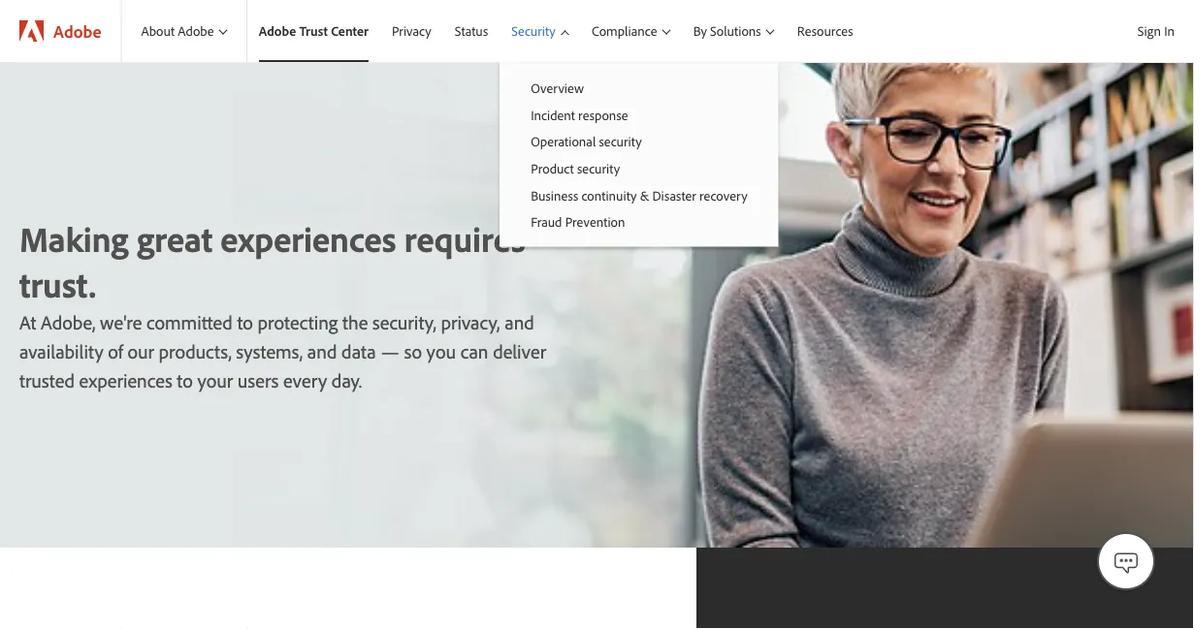 Task type: vqa. For each thing, say whether or not it's contained in the screenshot.
1st - from the left
no



Task type: locate. For each thing, give the bounding box(es) containing it.
adobe inside the adobe trust center 'link'
[[259, 23, 296, 40]]

0 horizontal spatial experiences
[[79, 368, 172, 392]]

adobe inside about adobe dropdown button
[[178, 23, 214, 40]]

adobe right the "about"
[[178, 23, 214, 40]]

experiences up protecting
[[221, 217, 396, 261]]

systems,
[[236, 338, 303, 363]]

so
[[404, 338, 422, 363]]

products,
[[159, 338, 232, 363]]

fraud prevention
[[531, 213, 625, 230]]

business
[[531, 187, 579, 204]]

business continuity & disaster recovery
[[531, 187, 748, 204]]

1 vertical spatial security
[[577, 160, 620, 177]]

adobe
[[53, 20, 101, 42], [178, 23, 214, 40], [259, 23, 296, 40]]

0 vertical spatial experiences
[[221, 217, 396, 261]]

adobe trust center
[[259, 23, 369, 40]]

we're
[[100, 309, 142, 334]]

prevention
[[565, 213, 625, 230]]

security down response
[[599, 133, 642, 150]]

about
[[141, 23, 175, 40]]

compliance button
[[580, 0, 682, 62]]

security button
[[500, 0, 580, 62]]

security
[[512, 23, 556, 40]]

disaster
[[653, 187, 697, 204]]

adobe for adobe trust center
[[259, 23, 296, 40]]

security inside operational security link
[[599, 133, 642, 150]]

security inside product security link
[[577, 160, 620, 177]]

experiences down the of
[[79, 368, 172, 392]]

center
[[331, 23, 369, 40]]

adobe for adobe
[[53, 20, 101, 42]]

and up the every
[[307, 338, 337, 363]]

data —
[[342, 338, 400, 363]]

operational security
[[531, 133, 642, 150]]

2 horizontal spatial adobe
[[259, 23, 296, 40]]

adobe left the "about"
[[53, 20, 101, 42]]

product security
[[531, 160, 620, 177]]

1 vertical spatial to
[[177, 368, 193, 392]]

and up deliver
[[505, 309, 535, 334]]

privacy
[[392, 23, 432, 40]]

to left your
[[177, 368, 193, 392]]

experiences
[[221, 217, 396, 261], [79, 368, 172, 392]]

at
[[19, 309, 36, 334]]

users
[[238, 368, 279, 392]]

adobe left trust on the top of page
[[259, 23, 296, 40]]

security up continuity
[[577, 160, 620, 177]]

incident response
[[531, 106, 628, 123]]

committed
[[147, 309, 233, 334]]

1 horizontal spatial and
[[505, 309, 535, 334]]

0 vertical spatial security
[[599, 133, 642, 150]]

can
[[461, 338, 489, 363]]

business continuity & disaster recovery link
[[500, 182, 779, 209]]

1 horizontal spatial adobe
[[178, 23, 214, 40]]

group
[[500, 62, 779, 247]]

the
[[343, 309, 368, 334]]

0 vertical spatial and
[[505, 309, 535, 334]]

great
[[136, 217, 213, 261]]

1 horizontal spatial to
[[237, 309, 253, 334]]

product security link
[[500, 155, 779, 182]]

adobe inside adobe link
[[53, 20, 101, 42]]

in
[[1165, 22, 1175, 39]]

to
[[237, 309, 253, 334], [177, 368, 193, 392]]

your
[[197, 368, 233, 392]]

product
[[531, 160, 574, 177]]

and
[[505, 309, 535, 334], [307, 338, 337, 363]]

security
[[599, 133, 642, 150], [577, 160, 620, 177]]

status
[[455, 23, 488, 40]]

by solutions button
[[682, 0, 786, 62]]

1 horizontal spatial experiences
[[221, 217, 396, 261]]

continuity
[[582, 187, 637, 204]]

by solutions
[[694, 23, 761, 40]]

to up "systems,"
[[237, 309, 253, 334]]

overview
[[531, 80, 584, 97]]

every
[[283, 368, 327, 392]]

sign in button
[[1134, 15, 1179, 48]]

0 horizontal spatial adobe
[[53, 20, 101, 42]]

1 vertical spatial and
[[307, 338, 337, 363]]

privacy link
[[380, 0, 443, 62]]



Task type: describe. For each thing, give the bounding box(es) containing it.
0 horizontal spatial and
[[307, 338, 337, 363]]

making
[[19, 217, 128, 261]]

by
[[694, 23, 707, 40]]

fraud
[[531, 213, 562, 230]]

0 vertical spatial to
[[237, 309, 253, 334]]

security for operational security
[[599, 133, 642, 150]]

resources
[[798, 23, 854, 40]]

requires
[[404, 217, 526, 261]]

availability
[[19, 338, 103, 363]]

of
[[108, 338, 123, 363]]

response
[[578, 106, 628, 123]]

status link
[[443, 0, 500, 62]]

adobe trust center link
[[247, 0, 380, 62]]

deliver
[[493, 338, 546, 363]]

privacy,
[[441, 309, 500, 334]]

incident response link
[[500, 102, 779, 128]]

security,
[[373, 309, 437, 334]]

recovery
[[700, 187, 748, 204]]

day.
[[332, 368, 362, 392]]

trust
[[299, 23, 328, 40]]

about adobe button
[[122, 0, 246, 62]]

overview link
[[500, 75, 779, 102]]

about adobe
[[141, 23, 214, 40]]

solutions
[[710, 23, 761, 40]]

security for product security
[[577, 160, 620, 177]]

you
[[427, 338, 456, 363]]

adobe,
[[41, 309, 96, 334]]

making great experiences requires trust. at adobe, we're committed to protecting the security, privacy, and availability of our products, systems, and data — so you can deliver trusted experiences to your users every day.
[[19, 217, 546, 392]]

trusted
[[19, 368, 75, 392]]

incident
[[531, 106, 575, 123]]

our
[[128, 338, 154, 363]]

0 horizontal spatial to
[[177, 368, 193, 392]]

&
[[640, 187, 650, 204]]

group containing overview
[[500, 62, 779, 247]]

trust.
[[19, 263, 96, 307]]

operational security link
[[500, 128, 779, 155]]

fraud prevention link
[[500, 209, 779, 235]]

sign in
[[1138, 22, 1175, 39]]

sign
[[1138, 22, 1162, 39]]

resources link
[[786, 0, 865, 62]]

1 vertical spatial experiences
[[79, 368, 172, 392]]

adobe link
[[0, 0, 121, 62]]

protecting
[[258, 309, 338, 334]]

operational
[[531, 133, 596, 150]]

compliance
[[592, 23, 657, 40]]



